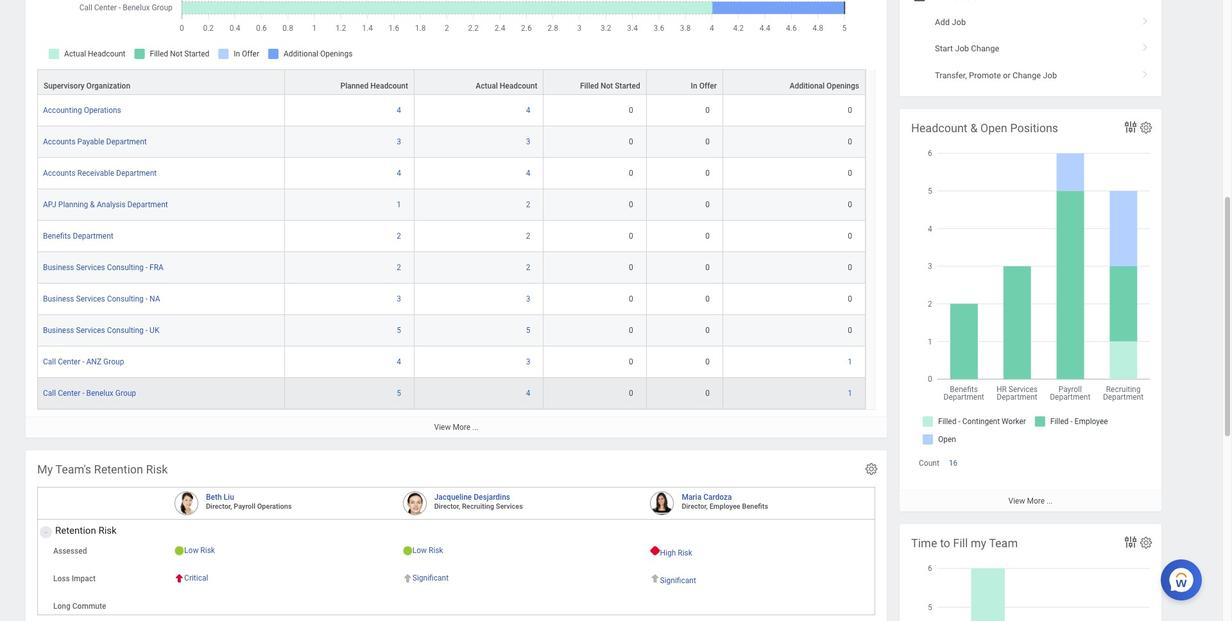 Task type: vqa. For each thing, say whether or not it's contained in the screenshot.
plus circle 'Image'
no



Task type: describe. For each thing, give the bounding box(es) containing it.
accounts for accounts receivable department
[[43, 169, 75, 178]]

assessed
[[53, 547, 87, 556]]

2 for apj planning & analysis department
[[526, 200, 530, 209]]

department up analysis
[[116, 169, 157, 178]]

team's
[[55, 463, 91, 476]]

chevron right image
[[1137, 39, 1154, 52]]

1 for 4
[[848, 389, 852, 398]]

0 horizontal spatial significant
[[412, 574, 449, 583]]

loss
[[53, 574, 70, 583]]

benefits department link
[[43, 229, 113, 241]]

row containing accounts payable department
[[37, 126, 866, 158]]

5 button for 5
[[397, 325, 403, 336]]

receivable
[[77, 169, 114, 178]]

apj
[[43, 200, 56, 209]]

in offer button
[[647, 70, 723, 94]]

collapse image
[[40, 525, 48, 540]]

or
[[1003, 70, 1011, 80]]

recruiting
[[462, 503, 494, 511]]

filled not started
[[580, 82, 640, 91]]

job for add
[[952, 17, 966, 27]]

configure my team's retention risk image
[[864, 462, 878, 476]]

fra
[[150, 263, 164, 272]]

retention risk
[[55, 525, 117, 537]]

apj planning & analysis department
[[43, 200, 168, 209]]

- for na
[[146, 295, 148, 304]]

view inside headcount plan to pipeline element
[[434, 423, 451, 432]]

fill
[[953, 536, 968, 550]]

call center - anz group
[[43, 357, 124, 366]]

loss impact
[[53, 574, 96, 583]]

more inside headcount plan to pipeline element
[[453, 423, 470, 432]]

view more ... inside the headcount & open positions element
[[1008, 497, 1053, 506]]

call for call center - benelux group
[[43, 389, 56, 398]]

consulting for uk
[[107, 326, 144, 335]]

business services consulting - uk
[[43, 326, 159, 335]]

accounting
[[43, 106, 82, 115]]

configure and view chart data image
[[1123, 535, 1138, 550]]

1 button for 3
[[848, 357, 854, 367]]

add job
[[935, 17, 966, 27]]

in
[[691, 82, 697, 91]]

services for business services consulting - uk
[[76, 326, 105, 335]]

high risk
[[660, 549, 692, 558]]

my
[[37, 463, 53, 476]]

2 button for business services consulting - fra
[[526, 263, 532, 273]]

my
[[971, 536, 986, 550]]

employee
[[709, 503, 740, 511]]

planned headcount
[[340, 82, 408, 91]]

jacqueline desjardins
[[434, 493, 510, 502]]

openings
[[827, 82, 859, 91]]

promote
[[969, 70, 1001, 80]]

benefits department
[[43, 232, 113, 241]]

benefits inside my team's retention risk element
[[742, 503, 768, 511]]

time
[[911, 536, 937, 550]]

headcount for planned headcount
[[370, 82, 408, 91]]

planned
[[340, 82, 369, 91]]

my team's retention risk element
[[26, 450, 887, 621]]

accounting operations
[[43, 106, 121, 115]]

0 vertical spatial 1 button
[[397, 200, 403, 210]]

jacqueline desjardins link
[[434, 490, 510, 502]]

transfer,
[[935, 70, 967, 80]]

long commute
[[53, 602, 106, 611]]

view more ... inside headcount plan to pipeline element
[[434, 423, 478, 432]]

change inside 'link'
[[971, 44, 999, 53]]

accounts payable department
[[43, 137, 147, 146]]

call center - benelux group
[[43, 389, 136, 398]]

benelux
[[86, 389, 113, 398]]

call center - anz group link
[[43, 355, 124, 366]]

consulting for fra
[[107, 263, 144, 272]]

row containing call center - benelux group
[[37, 378, 866, 409]]

1 for 3
[[848, 357, 852, 366]]

chevron right image for add job
[[1137, 13, 1154, 26]]

director, payroll operations
[[206, 503, 292, 511]]

business for business services consulting - na
[[43, 295, 74, 304]]

long
[[53, 602, 70, 611]]

row containing call center - anz group
[[37, 347, 866, 378]]

transfer, promote or change job link
[[900, 62, 1161, 89]]

1 vertical spatial view more ... link
[[900, 490, 1161, 512]]

accounts receivable department
[[43, 169, 157, 178]]

filled
[[580, 82, 599, 91]]

planned headcount button
[[285, 70, 414, 94]]

uk
[[150, 326, 159, 335]]

row containing accounts receivable department
[[37, 158, 866, 189]]

... inside headcount plan to pipeline element
[[472, 423, 478, 432]]

actual
[[476, 82, 498, 91]]

maria
[[682, 493, 701, 502]]

business for business services consulting - fra
[[43, 263, 74, 272]]

director, for beth
[[206, 503, 232, 511]]

accounting operations link
[[43, 103, 121, 115]]

0 vertical spatial &
[[970, 121, 978, 135]]

5 button for 4
[[397, 388, 403, 399]]

3 for business services consulting - na
[[526, 295, 530, 304]]

job for start
[[955, 44, 969, 53]]

start job change
[[935, 44, 999, 53]]

beth
[[206, 493, 222, 502]]

open
[[980, 121, 1007, 135]]

department right the payable
[[106, 137, 147, 146]]

headcount & open positions element
[[900, 109, 1161, 512]]

anz
[[86, 357, 101, 366]]

start
[[935, 44, 953, 53]]

additional
[[790, 82, 825, 91]]

actual headcount
[[476, 82, 537, 91]]

jacqueline
[[434, 493, 472, 502]]

call center - benelux group link
[[43, 386, 136, 398]]

business services consulting - fra link
[[43, 261, 164, 272]]

impact
[[72, 574, 96, 583]]

3 button for accounts payable department
[[526, 137, 532, 147]]

5 for 5
[[397, 326, 401, 335]]

0 horizontal spatial view more ... link
[[26, 417, 887, 438]]

business services consulting - na link
[[43, 292, 160, 304]]

to
[[940, 536, 950, 550]]

count
[[919, 459, 939, 468]]

critical link
[[184, 571, 208, 583]]

operations inside headcount plan to pipeline element
[[84, 106, 121, 115]]

services for business services consulting - na
[[76, 295, 105, 304]]

accounts for accounts payable department
[[43, 137, 75, 146]]

additional openings button
[[723, 70, 865, 94]]

high
[[660, 549, 676, 558]]

director, for jacqueline
[[434, 503, 460, 511]]

0 vertical spatial retention
[[94, 463, 143, 476]]

beth liu
[[206, 493, 234, 502]]

2 for benefits department
[[526, 232, 530, 241]]

director, for maria
[[682, 503, 708, 511]]



Task type: locate. For each thing, give the bounding box(es) containing it.
low risk
[[184, 546, 215, 555], [412, 546, 443, 555]]

chevron right image for transfer, promote or change job
[[1137, 66, 1154, 79]]

add
[[935, 17, 950, 27]]

0 vertical spatial call
[[43, 357, 56, 366]]

time to fill my team element
[[900, 524, 1161, 621]]

- left uk
[[146, 326, 148, 335]]

1 vertical spatial &
[[90, 200, 95, 209]]

business services consulting - uk link
[[43, 323, 159, 335]]

1 chevron right image from the top
[[1137, 13, 1154, 26]]

in offer
[[691, 82, 717, 91]]

2 for business services consulting - fra
[[526, 263, 530, 272]]

3 for accounts payable department
[[526, 137, 530, 146]]

0 horizontal spatial view
[[434, 423, 451, 432]]

1 business from the top
[[43, 263, 74, 272]]

1 vertical spatial operations
[[257, 503, 292, 511]]

1 horizontal spatial benefits
[[742, 503, 768, 511]]

3 consulting from the top
[[107, 326, 144, 335]]

organization
[[86, 82, 130, 91]]

1 vertical spatial accounts
[[43, 169, 75, 178]]

business services consulting - fra
[[43, 263, 164, 272]]

0 vertical spatial more
[[453, 423, 470, 432]]

0 button
[[629, 105, 635, 116], [705, 105, 712, 116], [848, 105, 854, 116], [629, 137, 635, 147], [705, 137, 712, 147], [848, 137, 854, 147], [629, 168, 635, 179], [705, 168, 712, 179], [848, 168, 854, 179], [629, 200, 635, 210], [705, 200, 712, 210], [848, 200, 854, 210], [629, 231, 635, 241], [705, 231, 712, 241], [848, 231, 854, 241], [629, 263, 635, 273], [705, 263, 712, 273], [848, 263, 854, 273], [629, 294, 635, 304], [705, 294, 712, 304], [848, 294, 854, 304], [629, 325, 635, 336], [705, 325, 712, 336], [848, 325, 854, 336], [629, 357, 635, 367], [705, 357, 712, 367], [629, 388, 635, 399], [705, 388, 712, 399]]

director, down jacqueline
[[434, 503, 460, 511]]

benefits down apj
[[43, 232, 71, 241]]

0 horizontal spatial change
[[971, 44, 999, 53]]

maria cardoza
[[682, 493, 732, 502]]

1 vertical spatial chevron right image
[[1137, 66, 1154, 79]]

row containing business services consulting - uk
[[37, 315, 866, 347]]

configure and view chart data image
[[1123, 119, 1138, 135]]

- for fra
[[146, 263, 148, 272]]

commute
[[72, 602, 106, 611]]

1 horizontal spatial low risk
[[412, 546, 443, 555]]

supervisory organization
[[44, 82, 130, 91]]

chevron right image inside 'add job' link
[[1137, 13, 1154, 26]]

1 horizontal spatial view more ... link
[[900, 490, 1161, 512]]

3 row from the top
[[37, 126, 866, 158]]

11 row from the top
[[37, 378, 866, 409]]

view inside the headcount & open positions element
[[1008, 497, 1025, 506]]

group right anz
[[103, 357, 124, 366]]

retention right team's
[[94, 463, 143, 476]]

16
[[949, 459, 958, 468]]

low risk link up critical link
[[184, 544, 215, 555]]

business inside business services consulting - na link
[[43, 295, 74, 304]]

center for benelux
[[58, 389, 80, 398]]

9 row from the top
[[37, 315, 866, 347]]

10 row from the top
[[37, 347, 866, 378]]

chevron right image inside transfer, promote or change job link
[[1137, 66, 1154, 79]]

operations inside my team's retention risk element
[[257, 503, 292, 511]]

add job link
[[900, 9, 1161, 35]]

consulting left the fra
[[107, 263, 144, 272]]

1 horizontal spatial headcount
[[500, 82, 537, 91]]

1 director, from the left
[[206, 503, 232, 511]]

2 row from the top
[[37, 95, 866, 126]]

center left anz
[[58, 357, 80, 366]]

services
[[76, 263, 105, 272], [76, 295, 105, 304], [76, 326, 105, 335], [496, 503, 523, 511]]

headcount right actual
[[500, 82, 537, 91]]

group right benelux
[[115, 389, 136, 398]]

- left the fra
[[146, 263, 148, 272]]

16 button
[[949, 458, 960, 469]]

- for uk
[[146, 326, 148, 335]]

business for business services consulting - uk
[[43, 326, 74, 335]]

row containing supervisory organization
[[37, 69, 866, 95]]

benefits right "employee"
[[742, 503, 768, 511]]

0
[[629, 106, 633, 115], [705, 106, 710, 115], [848, 106, 852, 115], [629, 137, 633, 146], [705, 137, 710, 146], [848, 137, 852, 146], [629, 169, 633, 178], [705, 169, 710, 178], [848, 169, 852, 178], [629, 200, 633, 209], [705, 200, 710, 209], [848, 200, 852, 209], [629, 232, 633, 241], [705, 232, 710, 241], [848, 232, 852, 241], [629, 263, 633, 272], [705, 263, 710, 272], [848, 263, 852, 272], [629, 295, 633, 304], [705, 295, 710, 304], [848, 295, 852, 304], [629, 326, 633, 335], [705, 326, 710, 335], [848, 326, 852, 335], [629, 357, 633, 366], [705, 357, 710, 366], [629, 389, 633, 398], [705, 389, 710, 398]]

director, recruiting services
[[434, 503, 523, 511]]

1 call from the top
[[43, 357, 56, 366]]

0 vertical spatial center
[[58, 357, 80, 366]]

1 horizontal spatial &
[[970, 121, 978, 135]]

1 horizontal spatial director,
[[434, 503, 460, 511]]

3 director, from the left
[[682, 503, 708, 511]]

headcount down transfer,
[[911, 121, 968, 135]]

na
[[150, 295, 160, 304]]

5 for 4
[[397, 389, 401, 398]]

accounts up apj
[[43, 169, 75, 178]]

2 consulting from the top
[[107, 295, 144, 304]]

3 button for call center - anz group
[[526, 357, 532, 367]]

0 vertical spatial view
[[434, 423, 451, 432]]

1 horizontal spatial view more ...
[[1008, 497, 1053, 506]]

not
[[601, 82, 613, 91]]

services inside 'link'
[[76, 326, 105, 335]]

0 horizontal spatial ...
[[472, 423, 478, 432]]

1 horizontal spatial change
[[1013, 70, 1041, 80]]

8 row from the top
[[37, 284, 866, 315]]

- left na
[[146, 295, 148, 304]]

5 row from the top
[[37, 189, 866, 221]]

services for business services consulting - fra
[[76, 263, 105, 272]]

2 chevron right image from the top
[[1137, 66, 1154, 79]]

0 horizontal spatial director,
[[206, 503, 232, 511]]

started
[[615, 82, 640, 91]]

apj planning & analysis department link
[[43, 198, 168, 209]]

payable
[[77, 137, 104, 146]]

0 horizontal spatial low risk
[[184, 546, 215, 555]]

... inside the headcount & open positions element
[[1047, 497, 1053, 506]]

1 horizontal spatial significant
[[660, 576, 696, 585]]

high risk link
[[660, 546, 692, 558]]

more inside the headcount & open positions element
[[1027, 497, 1045, 506]]

change right the or
[[1013, 70, 1041, 80]]

services up business services consulting - uk 'link'
[[76, 295, 105, 304]]

1 horizontal spatial low risk link
[[412, 544, 443, 555]]

4 button
[[397, 105, 403, 116], [526, 105, 532, 116], [397, 168, 403, 179], [526, 168, 532, 179], [397, 357, 403, 367], [526, 388, 532, 399]]

1 vertical spatial change
[[1013, 70, 1041, 80]]

analysis
[[97, 200, 126, 209]]

director,
[[206, 503, 232, 511], [434, 503, 460, 511], [682, 503, 708, 511]]

3 business from the top
[[43, 326, 74, 335]]

low risk for 1st low risk link from the right
[[412, 546, 443, 555]]

headcount inside planned headcount popup button
[[370, 82, 408, 91]]

headcount plan to pipeline element
[[26, 0, 887, 438]]

1 horizontal spatial operations
[[257, 503, 292, 511]]

1 vertical spatial group
[[115, 389, 136, 398]]

low risk for second low risk link from the right
[[184, 546, 215, 555]]

business services consulting - na
[[43, 295, 160, 304]]

1 vertical spatial view more ...
[[1008, 497, 1053, 506]]

call
[[43, 357, 56, 366], [43, 389, 56, 398]]

7 row from the top
[[37, 252, 866, 284]]

business up call center - anz group link
[[43, 326, 74, 335]]

1 button for 4
[[848, 388, 854, 399]]

1 button
[[397, 200, 403, 210], [848, 357, 854, 367], [848, 388, 854, 399]]

supervisory organization button
[[38, 70, 285, 94]]

change
[[971, 44, 999, 53], [1013, 70, 1041, 80]]

services up business services consulting - na link
[[76, 263, 105, 272]]

2 vertical spatial business
[[43, 326, 74, 335]]

1 vertical spatial job
[[955, 44, 969, 53]]

liu
[[224, 493, 234, 502]]

planning
[[58, 200, 88, 209]]

2 button for apj planning & analysis department
[[526, 200, 532, 210]]

0 vertical spatial job
[[952, 17, 966, 27]]

significant
[[412, 574, 449, 583], [660, 576, 696, 585]]

2
[[526, 200, 530, 209], [397, 232, 401, 241], [526, 232, 530, 241], [397, 263, 401, 272], [526, 263, 530, 272]]

low risk down jacqueline
[[412, 546, 443, 555]]

0 horizontal spatial benefits
[[43, 232, 71, 241]]

configure time to fill my team image
[[1139, 536, 1153, 550]]

accounts
[[43, 137, 75, 146], [43, 169, 75, 178]]

chevron right image down chevron right image
[[1137, 66, 1154, 79]]

list
[[900, 9, 1161, 89]]

job right add in the right top of the page
[[952, 17, 966, 27]]

row containing business services consulting - fra
[[37, 252, 866, 284]]

2 business from the top
[[43, 295, 74, 304]]

additional openings
[[790, 82, 859, 91]]

view
[[434, 423, 451, 432], [1008, 497, 1025, 506]]

critical
[[184, 574, 208, 583]]

time to fill my team
[[911, 536, 1018, 550]]

operations right payroll on the left bottom
[[257, 503, 292, 511]]

headcount right "planned" on the left of the page
[[370, 82, 408, 91]]

retention up assessed on the bottom of page
[[55, 525, 96, 537]]

maria cardoza link
[[682, 490, 732, 502]]

services inside my team's retention risk element
[[496, 503, 523, 511]]

0 horizontal spatial operations
[[84, 106, 121, 115]]

2 low from the left
[[412, 546, 427, 555]]

1 vertical spatial call
[[43, 389, 56, 398]]

2 director, from the left
[[434, 503, 460, 511]]

0 vertical spatial group
[[103, 357, 124, 366]]

4 row from the top
[[37, 158, 866, 189]]

list containing add job
[[900, 9, 1161, 89]]

3 button
[[397, 137, 403, 147], [526, 137, 532, 147], [397, 294, 403, 304], [526, 294, 532, 304], [526, 357, 532, 367]]

2 vertical spatial consulting
[[107, 326, 144, 335]]

2 call from the top
[[43, 389, 56, 398]]

director, down beth liu
[[206, 503, 232, 511]]

call down call center - anz group
[[43, 389, 56, 398]]

2 button for benefits department
[[526, 231, 532, 241]]

1 low risk link from the left
[[184, 544, 215, 555]]

low
[[184, 546, 199, 555], [412, 546, 427, 555]]

chevron right image
[[1137, 13, 1154, 26], [1137, 66, 1154, 79]]

transfer, promote or change job
[[935, 70, 1057, 80]]

offer
[[699, 82, 717, 91]]

0 horizontal spatial more
[[453, 423, 470, 432]]

department up business services consulting - fra link
[[73, 232, 113, 241]]

1 vertical spatial consulting
[[107, 295, 144, 304]]

4
[[397, 106, 401, 115], [526, 106, 530, 115], [397, 169, 401, 178], [526, 169, 530, 178], [397, 357, 401, 366], [526, 389, 530, 398]]

department inside 'link'
[[127, 200, 168, 209]]

0 horizontal spatial low
[[184, 546, 199, 555]]

my team's retention risk
[[37, 463, 168, 476]]

0 vertical spatial accounts
[[43, 137, 75, 146]]

0 vertical spatial ...
[[472, 423, 478, 432]]

benefits inside benefits department link
[[43, 232, 71, 241]]

headcount & open positions
[[911, 121, 1058, 135]]

1 accounts from the top
[[43, 137, 75, 146]]

& inside 'link'
[[90, 200, 95, 209]]

0 vertical spatial chevron right image
[[1137, 13, 1154, 26]]

1 horizontal spatial low
[[412, 546, 427, 555]]

5 button
[[397, 325, 403, 336], [526, 325, 532, 336], [397, 388, 403, 399]]

1 horizontal spatial significant link
[[660, 574, 696, 585]]

- inside 'link'
[[146, 326, 148, 335]]

group
[[103, 357, 124, 366], [115, 389, 136, 398]]

significant link
[[412, 571, 449, 583], [660, 574, 696, 585]]

headcount for actual headcount
[[500, 82, 537, 91]]

group inside call center - benelux group link
[[115, 389, 136, 398]]

row containing accounting operations
[[37, 95, 866, 126]]

1 vertical spatial 1 button
[[848, 357, 854, 367]]

center left benelux
[[58, 389, 80, 398]]

consulting left na
[[107, 295, 144, 304]]

5
[[397, 326, 401, 335], [526, 326, 530, 335], [397, 389, 401, 398]]

business up business services consulting - uk 'link'
[[43, 295, 74, 304]]

0 horizontal spatial significant link
[[412, 571, 449, 583]]

2 vertical spatial 1
[[848, 389, 852, 398]]

operations down organization
[[84, 106, 121, 115]]

start job change link
[[900, 35, 1161, 62]]

3 button for business services consulting - na
[[526, 294, 532, 304]]

low risk link down jacqueline
[[412, 544, 443, 555]]

call left anz
[[43, 357, 56, 366]]

0 vertical spatial view more ...
[[434, 423, 478, 432]]

center
[[58, 357, 80, 366], [58, 389, 80, 398]]

0 vertical spatial 1
[[397, 200, 401, 209]]

3 for call center - anz group
[[526, 357, 530, 366]]

1 vertical spatial retention
[[55, 525, 96, 537]]

&
[[970, 121, 978, 135], [90, 200, 95, 209]]

6 row from the top
[[37, 221, 866, 252]]

call for call center - anz group
[[43, 357, 56, 366]]

1 vertical spatial business
[[43, 295, 74, 304]]

consulting left uk
[[107, 326, 144, 335]]

1 low from the left
[[184, 546, 199, 555]]

chevron right image up chevron right image
[[1137, 13, 1154, 26]]

2 accounts from the top
[[43, 169, 75, 178]]

team
[[989, 536, 1018, 550]]

services down the desjardins
[[496, 503, 523, 511]]

1 center from the top
[[58, 357, 80, 366]]

job down start job change 'link'
[[1043, 70, 1057, 80]]

1 vertical spatial benefits
[[742, 503, 768, 511]]

2 center from the top
[[58, 389, 80, 398]]

0 vertical spatial view more ... link
[[26, 417, 887, 438]]

0 horizontal spatial view more ...
[[434, 423, 478, 432]]

0 horizontal spatial low risk link
[[184, 544, 215, 555]]

0 vertical spatial consulting
[[107, 263, 144, 272]]

business down benefits department
[[43, 263, 74, 272]]

group for call center - benelux group
[[115, 389, 136, 398]]

director, down maria
[[682, 503, 708, 511]]

0 vertical spatial change
[[971, 44, 999, 53]]

1 vertical spatial more
[[1027, 497, 1045, 506]]

benefits
[[43, 232, 71, 241], [742, 503, 768, 511]]

change up the promote
[[971, 44, 999, 53]]

consulting inside 'link'
[[107, 326, 144, 335]]

1 consulting from the top
[[107, 263, 144, 272]]

department right analysis
[[127, 200, 168, 209]]

filled not started button
[[544, 70, 646, 94]]

menu group image
[[911, 0, 929, 4]]

actual headcount button
[[414, 70, 543, 94]]

beth liu link
[[206, 490, 234, 502]]

1 vertical spatial ...
[[1047, 497, 1053, 506]]

& left open
[[970, 121, 978, 135]]

& left analysis
[[90, 200, 95, 209]]

job inside 'link'
[[955, 44, 969, 53]]

1 vertical spatial 1
[[848, 357, 852, 366]]

positions
[[1010, 121, 1058, 135]]

- left benelux
[[82, 389, 84, 398]]

0 vertical spatial operations
[[84, 106, 121, 115]]

row containing business services consulting - na
[[37, 284, 866, 315]]

2 vertical spatial job
[[1043, 70, 1057, 80]]

row
[[37, 69, 866, 95], [37, 95, 866, 126], [37, 126, 866, 158], [37, 158, 866, 189], [37, 189, 866, 221], [37, 221, 866, 252], [37, 252, 866, 284], [37, 284, 866, 315], [37, 315, 866, 347], [37, 347, 866, 378], [37, 378, 866, 409]]

1 horizontal spatial more
[[1027, 497, 1045, 506]]

1 horizontal spatial ...
[[1047, 497, 1053, 506]]

2 horizontal spatial director,
[[682, 503, 708, 511]]

- left anz
[[82, 357, 84, 366]]

row containing benefits department
[[37, 221, 866, 252]]

1 vertical spatial center
[[58, 389, 80, 398]]

-
[[146, 263, 148, 272], [146, 295, 148, 304], [146, 326, 148, 335], [82, 357, 84, 366], [82, 389, 84, 398]]

0 vertical spatial business
[[43, 263, 74, 272]]

desjardins
[[474, 493, 510, 502]]

0 horizontal spatial headcount
[[370, 82, 408, 91]]

1 row from the top
[[37, 69, 866, 95]]

row containing apj planning & analysis department
[[37, 189, 866, 221]]

0 vertical spatial benefits
[[43, 232, 71, 241]]

consulting for na
[[107, 295, 144, 304]]

2 low risk from the left
[[412, 546, 443, 555]]

1 horizontal spatial view
[[1008, 497, 1025, 506]]

2 vertical spatial 1 button
[[848, 388, 854, 399]]

payroll
[[234, 503, 255, 511]]

group inside call center - anz group link
[[103, 357, 124, 366]]

headcount inside actual headcount popup button
[[500, 82, 537, 91]]

director, employee benefits
[[682, 503, 768, 511]]

1 vertical spatial view
[[1008, 497, 1025, 506]]

business inside business services consulting - uk 'link'
[[43, 326, 74, 335]]

accounts down "accounting"
[[43, 137, 75, 146]]

low risk up critical link
[[184, 546, 215, 555]]

center for anz
[[58, 357, 80, 366]]

2 horizontal spatial headcount
[[911, 121, 968, 135]]

services up call center - anz group link
[[76, 326, 105, 335]]

operations
[[84, 106, 121, 115], [257, 503, 292, 511]]

0 horizontal spatial &
[[90, 200, 95, 209]]

job right the start
[[955, 44, 969, 53]]

business inside business services consulting - fra link
[[43, 263, 74, 272]]

1 low risk from the left
[[184, 546, 215, 555]]

supervisory
[[44, 82, 84, 91]]

configure headcount & open positions image
[[1139, 121, 1153, 135]]

group for call center - anz group
[[103, 357, 124, 366]]

2 low risk link from the left
[[412, 544, 443, 555]]



